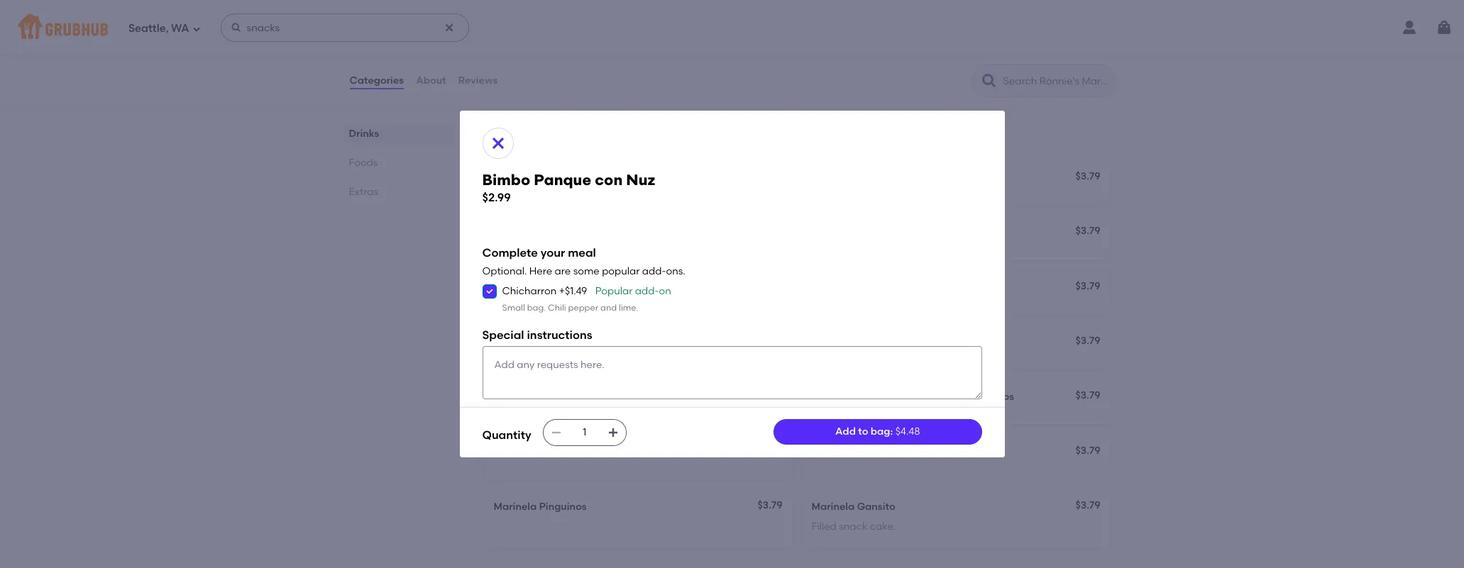 Task type: locate. For each thing, give the bounding box(es) containing it.
foods up extras
[[349, 157, 378, 169]]

popular add-on
[[595, 286, 671, 298]]

1 vertical spatial foods
[[349, 157, 378, 169]]

mantecadas for bimbo mini mantecadas chocolate chips
[[868, 391, 930, 403]]

$2.99 left reign
[[758, 50, 783, 62]]

svg image down optional.
[[485, 288, 494, 296]]

mantecadas up '$4.48'
[[868, 391, 930, 403]]

2 horizontal spatial $2.99
[[1076, 50, 1101, 62]]

nuz for bimbo panque con nuz $2.99
[[626, 171, 656, 189]]

0 horizontal spatial $2.99
[[482, 191, 511, 204]]

small
[[502, 303, 525, 313]]

panque inside 'button'
[[528, 172, 565, 184]]

bag:
[[871, 426, 893, 438]]

svg image
[[1436, 19, 1453, 36], [230, 22, 242, 33], [443, 22, 455, 33], [192, 24, 201, 33], [490, 135, 507, 152]]

con for bimbo panque con nuz $2.99
[[595, 171, 623, 189]]

optional.
[[482, 266, 527, 278]]

nuz inside 'button'
[[588, 172, 607, 184]]

1 vertical spatial $3.79 button
[[803, 217, 1110, 260]]

your
[[541, 247, 565, 260]]

categories button
[[349, 55, 405, 106]]

bimbunuelos
[[846, 336, 909, 349]]

gansito
[[857, 501, 896, 513]]

0 vertical spatial foods
[[482, 129, 528, 147]]

bimbo for bimbo panque con nuz
[[494, 172, 525, 184]]

$2.99 up the search ronnie's market search box
[[1076, 50, 1101, 62]]

chips
[[986, 391, 1015, 403]]

0 vertical spatial add-
[[642, 266, 666, 278]]

filled
[[812, 521, 837, 533]]

foods inside tab
[[349, 157, 378, 169]]

bimbo for bimbo panque con nuz $2.99
[[482, 171, 531, 189]]

2 vertical spatial $3.79 button
[[803, 272, 1110, 315]]

rebanadas
[[528, 336, 584, 349]]

popular
[[595, 286, 633, 298]]

con inside 'bimbo panque con nuz' 'button'
[[568, 172, 586, 184]]

foods up bimbo panque con nuz
[[482, 129, 528, 147]]

add
[[836, 426, 856, 438]]

foods
[[482, 129, 528, 147], [349, 157, 378, 169]]

$2.99 down bimbo panque con nuz
[[482, 191, 511, 204]]

mini up to
[[846, 391, 866, 403]]

main navigation navigation
[[0, 0, 1465, 55]]

filled snack cake.
[[812, 521, 896, 533]]

0 vertical spatial $3.79 button
[[803, 163, 1110, 205]]

small bag. chili pepper and lime.
[[502, 303, 639, 313]]

pepper
[[568, 303, 599, 313]]

Input item quantity number field
[[569, 420, 600, 446]]

1 $3.79 button from the top
[[803, 163, 1110, 205]]

mantecadas up input item quantity number field
[[550, 391, 612, 403]]

nito
[[528, 282, 548, 294]]

snack
[[839, 521, 868, 533]]

bimbo inside bimbo panque con nuz $2.99
[[482, 171, 531, 189]]

nuts
[[615, 446, 637, 458]]

0 horizontal spatial marinela
[[494, 501, 537, 513]]

chili
[[548, 303, 566, 313]]

con inside bimbo panque con nuz $2.99
[[595, 171, 623, 189]]

1 horizontal spatial marinela
[[812, 501, 855, 513]]

1 horizontal spatial $2.99
[[758, 50, 783, 62]]

mantecadas
[[550, 391, 612, 403], [868, 391, 930, 403], [550, 446, 612, 458]]

reign energy drink
[[812, 51, 904, 63]]

categories
[[350, 74, 404, 87]]

bimbo bimbunuelos
[[812, 336, 909, 349]]

3 $3.79 button from the top
[[803, 272, 1110, 315]]

marinela pinguinos
[[494, 501, 587, 513]]

drink
[[878, 51, 904, 63]]

nuz inside bimbo panque con nuz $2.99
[[626, 171, 656, 189]]

0 horizontal spatial con
[[568, 172, 586, 184]]

marinela up 'filled'
[[812, 501, 855, 513]]

full
[[494, 51, 511, 63]]

oz.
[[506, 72, 519, 84]]

seattle,
[[129, 22, 169, 35]]

svg image up bimbo mini mantecadas nuts
[[551, 427, 562, 439]]

instructions
[[527, 329, 593, 342]]

2 marinela from the left
[[812, 501, 855, 513]]

con
[[595, 171, 623, 189], [568, 172, 586, 184]]

foods tab
[[349, 155, 448, 170]]

svg image up nuts
[[608, 427, 619, 439]]

mini
[[528, 391, 548, 403], [846, 391, 866, 403], [528, 446, 548, 458]]

add-
[[642, 266, 666, 278], [635, 286, 659, 298]]

+
[[559, 286, 565, 298]]

0 horizontal spatial svg image
[[485, 288, 494, 296]]

panque inside bimbo panque con nuz $2.99
[[534, 171, 592, 189]]

on
[[659, 286, 671, 298]]

mantecadas down input item quantity number field
[[550, 446, 612, 458]]

to
[[859, 426, 869, 438]]

add- up on at bottom left
[[642, 266, 666, 278]]

$3.79 button for bimbo nito
[[803, 272, 1110, 315]]

chicharron + $1.49
[[502, 286, 587, 298]]

reviews button
[[458, 55, 499, 106]]

wa
[[171, 22, 189, 35]]

ons.
[[666, 266, 686, 278]]

2 $3.79 button from the top
[[803, 217, 1110, 260]]

add- up lime.
[[635, 286, 659, 298]]

$2.99
[[758, 50, 783, 62], [1076, 50, 1101, 62], [482, 191, 511, 204]]

are
[[555, 266, 571, 278]]

marinela
[[494, 501, 537, 513], [812, 501, 855, 513]]

$3.79
[[1076, 170, 1101, 182], [1076, 225, 1101, 237], [1076, 280, 1101, 292], [758, 335, 783, 347], [1076, 335, 1101, 347], [758, 390, 783, 402], [1076, 390, 1101, 402], [758, 445, 783, 457], [1076, 445, 1101, 457], [758, 500, 783, 512], [1076, 500, 1101, 512]]

$3.79 button for bimbo panque con nuz
[[803, 163, 1110, 205]]

svg image
[[485, 288, 494, 296], [551, 427, 562, 439], [608, 427, 619, 439]]

bimbo inside 'bimbo panque con nuz' 'button'
[[494, 172, 525, 184]]

cake.
[[870, 521, 896, 533]]

16 oz.
[[494, 72, 519, 84]]

bimbo
[[482, 171, 531, 189], [494, 172, 525, 184], [494, 282, 525, 294], [494, 336, 525, 349], [812, 336, 843, 349], [494, 391, 525, 403], [812, 391, 843, 403], [494, 446, 525, 458], [812, 446, 843, 458]]

reviews
[[458, 74, 498, 87]]

bimbo for bimbo bimbunuelos
[[812, 336, 843, 349]]

marinela left pinguinos
[[494, 501, 537, 513]]

1 vertical spatial add-
[[635, 286, 659, 298]]

nuz
[[626, 171, 656, 189], [588, 172, 607, 184]]

bimbo for bimbo donas azucaradas
[[812, 446, 843, 458]]

mini down quantity
[[528, 446, 548, 458]]

0 horizontal spatial nuz
[[588, 172, 607, 184]]

popular
[[602, 266, 640, 278]]

1 horizontal spatial con
[[595, 171, 623, 189]]

$3.79 button
[[803, 163, 1110, 205], [803, 217, 1110, 260], [803, 272, 1110, 315]]

0 horizontal spatial foods
[[349, 157, 378, 169]]

1 horizontal spatial nuz
[[626, 171, 656, 189]]

mini up quantity
[[528, 391, 548, 403]]

donas
[[846, 446, 877, 458]]

panque
[[534, 171, 592, 189], [528, 172, 565, 184]]

mini for bimbo mini mantecadas
[[528, 391, 548, 403]]

extras tab
[[349, 185, 448, 200]]

bimbo for bimbo mini mantecadas
[[494, 391, 525, 403]]

1 marinela from the left
[[494, 501, 537, 513]]

bimbo inside bimbo nito button
[[494, 282, 525, 294]]



Task type: vqa. For each thing, say whether or not it's contained in the screenshot.
pepper
yes



Task type: describe. For each thing, give the bounding box(es) containing it.
drinks tab
[[349, 126, 448, 141]]

reign
[[812, 51, 840, 63]]

bimbo donas azucaradas
[[812, 446, 938, 458]]

bimbo panque con nuz $2.99
[[482, 171, 656, 204]]

mantecadas for bimbo mini mantecadas
[[550, 391, 612, 403]]

bimbo rebanadas
[[494, 336, 584, 349]]

mini for bimbo mini mantecadas chocolate chips
[[846, 391, 866, 403]]

Special instructions text field
[[482, 347, 982, 400]]

search icon image
[[981, 72, 998, 89]]

complete
[[482, 247, 538, 260]]

quantity
[[482, 429, 532, 442]]

about
[[416, 74, 446, 87]]

1 horizontal spatial foods
[[482, 129, 528, 147]]

mantecadas for bimbo mini mantecadas nuts
[[550, 446, 612, 458]]

chicharron
[[502, 286, 557, 298]]

nuz for bimbo panque con nuz
[[588, 172, 607, 184]]

$2.99 for full throttle
[[758, 50, 783, 62]]

add to bag: $4.48
[[836, 426, 921, 438]]

Search Ronnie's Market search field
[[1002, 75, 1111, 88]]

$4.48
[[896, 426, 921, 438]]

special instructions
[[482, 329, 593, 342]]

add- inside complete your meal optional. here are some popular add-ons.
[[642, 266, 666, 278]]

bimbo for bimbo mini mantecadas chocolate chips
[[812, 391, 843, 403]]

bimbo for bimbo rebanadas
[[494, 336, 525, 349]]

bimbo mini mantecadas nuts
[[494, 446, 637, 458]]

bimbo mini mantecadas chocolate chips
[[812, 391, 1015, 403]]

meal
[[568, 247, 596, 260]]

full throttle
[[494, 51, 551, 63]]

extras
[[349, 186, 378, 198]]

marinela for marinela pinguinos
[[494, 501, 537, 513]]

energy
[[842, 51, 876, 63]]

special
[[482, 329, 524, 342]]

$2.99 for reign energy drink
[[1076, 50, 1101, 62]]

bimbo nito
[[494, 282, 548, 294]]

16
[[494, 72, 503, 84]]

$2.99 inside bimbo panque con nuz $2.99
[[482, 191, 511, 204]]

panque for bimbo panque con nuz
[[528, 172, 565, 184]]

complete your meal optional. here are some popular add-ons.
[[482, 247, 686, 278]]

azucaradas
[[879, 446, 938, 458]]

bimbo panque con nuz button
[[485, 163, 792, 205]]

marinela gansito
[[812, 501, 896, 513]]

drinks
[[349, 128, 379, 140]]

bimbo mini mantecadas
[[494, 391, 612, 403]]

here
[[530, 266, 553, 278]]

bimbo nito button
[[485, 272, 792, 315]]

lime.
[[619, 303, 639, 313]]

$1.49
[[565, 286, 587, 298]]

con for bimbo panque con nuz
[[568, 172, 586, 184]]

bimbo for bimbo nito
[[494, 282, 525, 294]]

mini for bimbo mini mantecadas nuts
[[528, 446, 548, 458]]

pinguinos
[[539, 501, 587, 513]]

marinela for marinela gansito
[[812, 501, 855, 513]]

panque for bimbo panque con nuz $2.99
[[534, 171, 592, 189]]

2 horizontal spatial svg image
[[608, 427, 619, 439]]

chocolate
[[933, 391, 984, 403]]

throttle
[[513, 51, 551, 63]]

bimbo panque con nuz
[[494, 172, 607, 184]]

some
[[573, 266, 600, 278]]

seattle, wa
[[129, 22, 189, 35]]

1 horizontal spatial svg image
[[551, 427, 562, 439]]

bimbo for bimbo mini mantecadas nuts
[[494, 446, 525, 458]]

bag.
[[527, 303, 546, 313]]

about button
[[415, 55, 447, 106]]

and
[[601, 303, 617, 313]]



